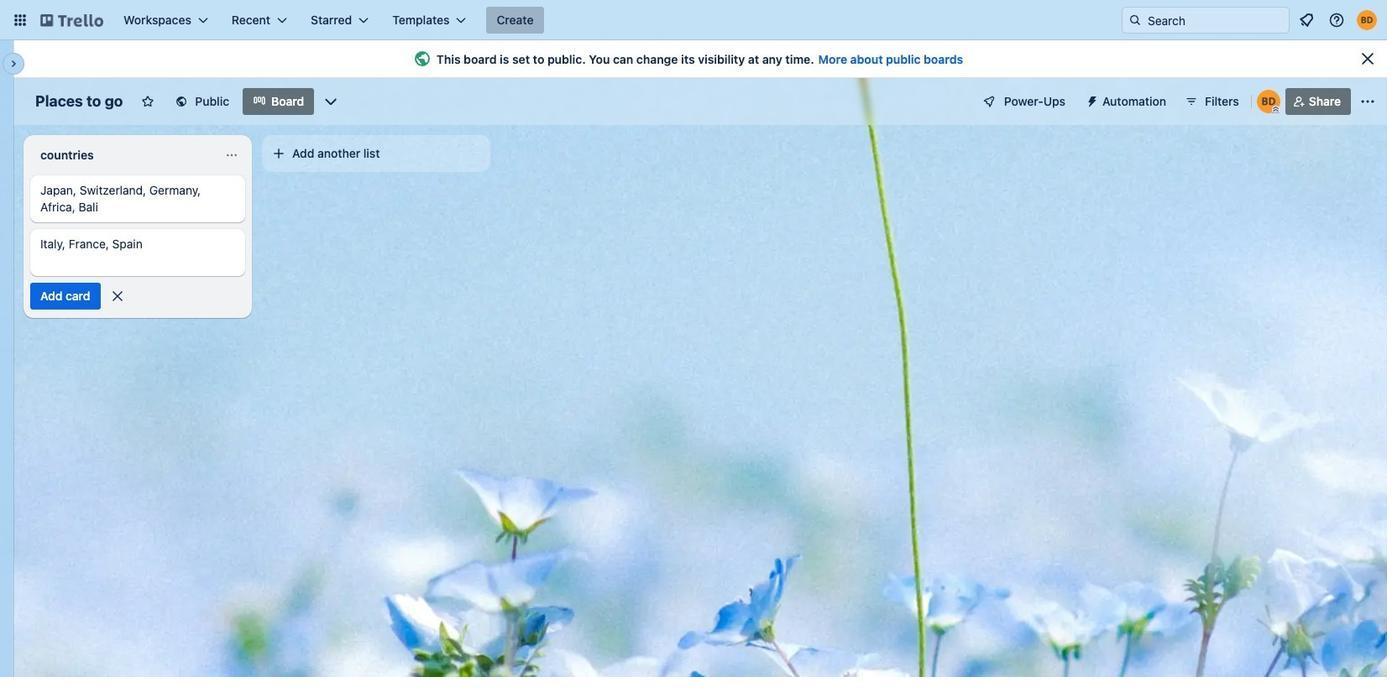 Task type: locate. For each thing, give the bounding box(es) containing it.
back to home image
[[40, 7, 103, 34]]

show menu image
[[1360, 93, 1377, 110]]

barb dwyer (barbdwyer3) image
[[1257, 90, 1281, 113]]

primary element
[[0, 0, 1388, 40]]

None text field
[[30, 142, 218, 169]]

open information menu image
[[1329, 12, 1346, 29]]

Board name text field
[[27, 88, 131, 115]]

barb dwyer (barbdwyer3) image
[[1357, 10, 1378, 30]]



Task type: describe. For each thing, give the bounding box(es) containing it.
star or unstar board image
[[141, 95, 155, 108]]

0 notifications image
[[1297, 10, 1317, 30]]

customize views image
[[323, 93, 340, 110]]

Enter a title for this card… text field
[[30, 229, 245, 276]]

cancel image
[[109, 288, 126, 305]]

search image
[[1129, 13, 1142, 27]]

this member is an admin of this board. image
[[1272, 106, 1280, 113]]

sm image
[[1079, 88, 1103, 112]]

Search field
[[1142, 8, 1289, 32]]



Task type: vqa. For each thing, say whether or not it's contained in the screenshot.
Knowledge
no



